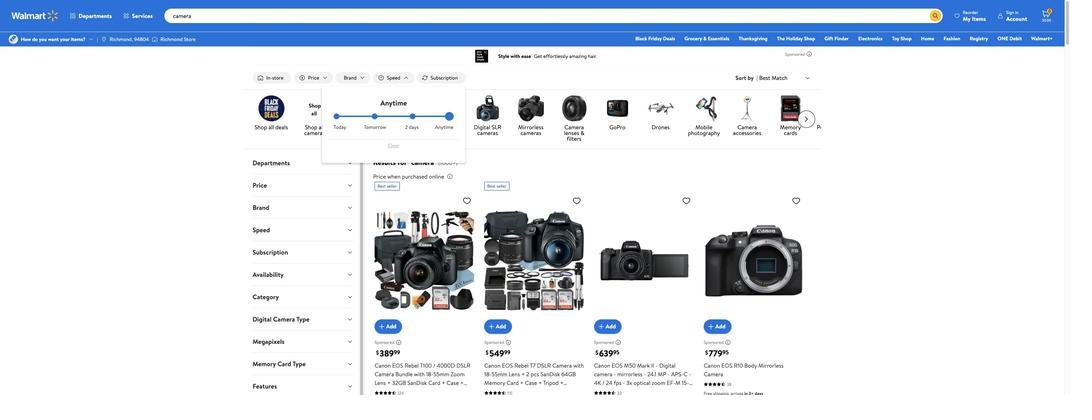 Task type: describe. For each thing, give the bounding box(es) containing it.
speed tab
[[247, 219, 359, 241]]

- right c
[[689, 371, 691, 379]]

639
[[599, 348, 613, 360]]

speed button inside sort and filter section element
[[373, 72, 414, 84]]

shoot
[[837, 123, 851, 131]]

best seller for 389
[[378, 183, 397, 189]]

Search search field
[[164, 9, 943, 23]]

digital camera type
[[253, 315, 310, 324]]

in-store
[[266, 74, 284, 81]]

15-
[[682, 379, 689, 387]]

today
[[334, 124, 346, 131]]

next slide for chipmodulewithimages list image
[[798, 111, 815, 128]]

$ for 549
[[486, 349, 489, 357]]

case inside canon eos rebel t100 / 4000d dslr camera bundle with 18-55mm zoom lens + 32gb sandisk card + case + tripod + zeetech accessory
[[447, 379, 459, 387]]

Anytime radio
[[448, 114, 454, 119]]

 image for richmond store
[[152, 36, 158, 43]]

t7
[[530, 362, 536, 370]]

subscription tab
[[247, 242, 359, 264]]

wi-
[[645, 388, 653, 396]]

sandisk inside canon eos rebel t100 / 4000d dslr camera bundle with 18-55mm zoom lens + 32gb sandisk card + case + tripod + zeetech accessory
[[407, 379, 427, 387]]

"camera"
[[409, 158, 437, 167]]

sign in to add to favorites list, canon eos m50 mark ii - digital camera - mirrorless - 24.1 mp - aps-c - 4k / 24 fps - 3x optical zoom ef-m 15-45mm is stm lens - wi-fi, bluetooth - black image
[[682, 197, 691, 206]]

the
[[777, 35, 785, 42]]

sponsored up 549
[[484, 340, 504, 346]]

instant film cameras image
[[431, 96, 457, 122]]

shop all cameras
[[304, 123, 325, 137]]

shop for shop all deals
[[255, 123, 267, 131]]

deals
[[663, 35, 675, 42]]

speed inside speed tab
[[253, 226, 270, 235]]

store
[[272, 74, 284, 81]]

account
[[1006, 15, 1027, 23]]

camera lenses & filters link
[[556, 96, 593, 143]]

camera lenses & filters
[[564, 123, 584, 143]]

add for the add button related to canon eos m50 mark ii - digital camera - mirrorless - 24.1 mp - aps-c - 4k / 24 fps - 3x optical zoom ef-m 15-45mm is stm lens - wi-fi, bluetooth - black image
[[606, 323, 616, 331]]

ad disclaimer and feedback for ingridsponsoredproducts image for 779
[[725, 340, 731, 346]]

add button for canon eos rebel t100 / 4000d dslr camera bundle with 18-55mm zoom lens + 32gb sandisk card + case + tripod + zeetech accessory image at left
[[375, 320, 402, 334]]

$ 779 95
[[705, 348, 729, 360]]

when
[[387, 173, 401, 181]]

3x
[[626, 379, 632, 387]]

gift finder
[[825, 35, 849, 42]]

55mm inside canon eos rebel t7 dslr camera with 18-55mm lens + 2 pcs sandisk 64gb memory card + case + tripod + telephoto + zeetech accessory bundle
[[492, 371, 507, 379]]

subscription inside button
[[431, 74, 458, 81]]

bundle inside canon eos rebel t7 dslr camera with 18-55mm lens + 2 pcs sandisk 64gb memory card + case + tripod + telephoto + zeetech accessory bundle
[[564, 388, 581, 396]]

anytime inside how fast do you want your order? option group
[[435, 124, 454, 131]]

in-
[[266, 74, 272, 81]]

best for 389
[[378, 183, 386, 189]]

ad disclaimer and feedback for ingridsponsoredproducts image for 549
[[506, 340, 511, 346]]

add to cart image for the canon eos rebel t7 dslr camera with 18-55mm lens + 2 pcs sandisk 64gb memory card + case + tripod + telephoto + zeetech accessory bundle
[[487, 323, 496, 331]]

cameras inside 'mirrorless cameras'
[[521, 129, 541, 137]]

lens inside canon eos rebel t7 dslr camera with 18-55mm lens + 2 pcs sandisk 64gb memory card + case + tripod + telephoto + zeetech accessory bundle
[[509, 371, 520, 379]]

memory card type
[[253, 360, 306, 369]]

canon eos rebel t100 / 4000d dslr camera bundle with 18-55mm zoom lens + 32gb sandisk card + case + tripod + zeetech accessory
[[375, 362, 470, 396]]

38
[[727, 382, 732, 388]]

match
[[772, 74, 788, 82]]

price inside sort and filter section element
[[308, 74, 319, 81]]

with inside canon eos rebel t100 / 4000d dslr camera bundle with 18-55mm zoom lens + 32gb sandisk card + case + tripod + zeetech accessory
[[414, 371, 425, 379]]

best match
[[759, 74, 788, 82]]

departments button
[[247, 152, 359, 174]]

mobile photography
[[688, 123, 720, 137]]

shop cameras by brand link
[[339, 96, 377, 137]]

camera inside dropdown button
[[273, 315, 295, 324]]

18- inside canon eos rebel t100 / 4000d dslr camera bundle with 18-55mm zoom lens + 32gb sandisk card + case + tripod + zeetech accessory
[[426, 371, 433, 379]]

memory for cards
[[780, 123, 801, 131]]

add to cart image for canon eos rebel t100 / 4000d dslr camera bundle with 18-55mm zoom lens + 32gb sandisk card + case + tripod + zeetech accessory image at left
[[378, 323, 386, 331]]

availability tab
[[247, 264, 359, 286]]

services button
[[118, 7, 159, 25]]

sign
[[1006, 9, 1014, 15]]

digital camera type tab
[[247, 309, 359, 331]]

purchased
[[402, 173, 428, 181]]

0 horizontal spatial mirrorless
[[518, 123, 544, 131]]

legal information image
[[447, 174, 453, 180]]

memory inside canon eos rebel t7 dslr camera with 18-55mm lens + 2 pcs sandisk 64gb memory card + case + tripod + telephoto + zeetech accessory bundle
[[484, 379, 505, 387]]

camera inside canon eos rebel t100 / 4000d dslr camera bundle with 18-55mm zoom lens + 32gb sandisk card + case + tripod + zeetech accessory
[[375, 371, 394, 379]]

days
[[409, 124, 419, 131]]

dslr inside canon eos rebel t100 / 4000d dslr camera bundle with 18-55mm zoom lens + 32gb sandisk card + case + tripod + zeetech accessory
[[457, 362, 470, 370]]

eos for 549
[[502, 362, 513, 370]]

type for memory card type
[[293, 360, 306, 369]]

the holiday shop link
[[774, 35, 819, 43]]

price button inside sort and filter section element
[[294, 72, 333, 84]]

add button for canon eos m50 mark ii - digital camera - mirrorless - 24.1 mp - aps-c - 4k / 24 fps - 3x optical zoom ef-m 15-45mm is stm lens - wi-fi, bluetooth - black image
[[594, 320, 622, 334]]

features button
[[247, 376, 359, 396]]

zoom
[[652, 379, 665, 387]]

canon for 639
[[594, 362, 610, 370]]

canon eos rebel t7 dslr camera with 18-55mm lens + 2 pcs sandisk 64gb memory card + case + tripod + telephoto + zeetech accessory bundle image
[[484, 194, 584, 328]]

optical
[[634, 379, 651, 387]]

99 for 549
[[504, 349, 511, 357]]

canon for 779
[[704, 362, 720, 370]]

- left 3x
[[623, 379, 625, 387]]

lens
[[630, 388, 640, 396]]

mirrorless inside canon eos r10 body mirrorless camera
[[759, 362, 784, 370]]

instant film cameras
[[430, 123, 458, 137]]

fashion
[[944, 35, 961, 42]]

speed inside sort and filter section element
[[387, 74, 400, 81]]

one
[[998, 35, 1009, 42]]

camera inside camera lenses & filters
[[564, 123, 584, 131]]

card inside canon eos rebel t7 dslr camera with 18-55mm lens + 2 pcs sandisk 64gb memory card + case + tripod + telephoto + zeetech accessory bundle
[[507, 379, 519, 387]]

shop all deals image
[[258, 96, 284, 122]]

 image for richmond, 94804
[[101, 36, 107, 42]]

t100
[[420, 362, 432, 370]]

fps
[[614, 379, 621, 387]]

- left 24.1
[[644, 371, 646, 379]]

mirrorless
[[617, 371, 642, 379]]

sign in to add to favorites list, canon eos rebel t7 dslr camera with 18-55mm lens + 2 pcs sandisk 64gb memory card + case + tripod + telephoto + zeetech accessory bundle image
[[573, 197, 581, 206]]

do
[[32, 36, 38, 43]]

zeetech inside canon eos rebel t7 dslr camera with 18-55mm lens + 2 pcs sandisk 64gb memory card + case + tripod + telephoto + zeetech accessory bundle
[[515, 388, 536, 396]]

ad disclaimer and feedback for ingridsponsoredproducts image for 389
[[396, 340, 402, 346]]

accessory inside canon eos rebel t100 / 4000d dslr camera bundle with 18-55mm zoom lens + 32gb sandisk card + case + tripod + zeetech accessory
[[418, 388, 443, 396]]

1 vertical spatial price button
[[247, 175, 359, 197]]

digital inside "canon eos m50 mark ii - digital camera - mirrorless - 24.1 mp - aps-c - 4k / 24 fps - 3x optical zoom ef-m 15- 45mm is stm lens - wi-fi, bluetoot"
[[659, 362, 676, 370]]

by inside shop cameras by brand
[[347, 129, 353, 137]]

1 vertical spatial speed button
[[247, 219, 359, 241]]

cameras inside point & shoot cameras
[[824, 129, 844, 137]]

24
[[606, 379, 613, 387]]

camera lenses & filters image
[[561, 96, 587, 122]]

price tab
[[247, 175, 359, 197]]

gopro
[[609, 123, 626, 131]]

departments button
[[64, 7, 118, 25]]

stm
[[618, 388, 629, 396]]

case inside canon eos rebel t7 dslr camera with 18-55mm lens + 2 pcs sandisk 64gb memory card + case + tripod + telephoto + zeetech accessory bundle
[[525, 379, 537, 387]]

brand inside sort and filter section element
[[344, 74, 357, 81]]

how do you want your items?
[[21, 36, 85, 43]]

sponsored up 389
[[375, 340, 394, 346]]

32gb
[[392, 379, 406, 387]]

instant film cameras link
[[426, 96, 463, 137]]

brand
[[354, 129, 369, 137]]

m50
[[624, 362, 636, 370]]

home link
[[918, 35, 938, 43]]

4000d
[[437, 362, 455, 370]]

ef-
[[667, 379, 676, 387]]

the holiday shop
[[777, 35, 815, 42]]

mark
[[637, 362, 650, 370]]

shop cameras by brand image
[[345, 96, 371, 122]]

memory card type button
[[247, 353, 359, 375]]

price inside tab
[[253, 181, 267, 190]]

add for canon eos r10 body mirrorless camera "image" the add button
[[715, 323, 726, 331]]

$ for 639
[[596, 349, 598, 357]]

card inside canon eos rebel t100 / 4000d dslr camera bundle with 18-55mm zoom lens + 32gb sandisk card + case + tripod + zeetech accessory
[[428, 379, 441, 387]]

sign in to add to favorites list, canon eos r10 body mirrorless camera image
[[792, 197, 801, 206]]

items?
[[71, 36, 85, 43]]

eos for 779
[[722, 362, 733, 370]]

grocery
[[685, 35, 702, 42]]

you
[[39, 36, 47, 43]]

your
[[60, 36, 70, 43]]

& for point
[[831, 123, 835, 131]]

features
[[253, 382, 277, 391]]

essentials
[[708, 35, 729, 42]]

shop for shop all cameras
[[305, 123, 317, 131]]

brand inside tab
[[253, 203, 269, 212]]

add to cart image for canon eos m50 mark ii - digital camera - mirrorless - 24.1 mp - aps-c - 4k / 24 fps - 3x optical zoom ef-m 15-45mm is stm lens - wi-fi, bluetooth - black image
[[597, 323, 606, 331]]

in-store button
[[253, 72, 291, 84]]

canon for 389
[[375, 362, 391, 370]]

one debit
[[998, 35, 1022, 42]]

category tab
[[247, 286, 359, 308]]

Today radio
[[334, 114, 339, 119]]

memory cards image
[[778, 96, 804, 122]]

- right mp on the right bottom
[[668, 371, 670, 379]]

sponsored for ad disclaimer and feedback for skylinedisplayad image
[[785, 51, 805, 57]]

point & shoot cameras link
[[815, 96, 853, 137]]

shop all deals
[[255, 123, 288, 131]]

$ 639 95
[[596, 348, 620, 360]]

779
[[709, 348, 723, 360]]

home
[[921, 35, 934, 42]]

disposable cameras
[[388, 123, 415, 137]]

add for canon eos rebel t100 / 4000d dslr camera bundle with 18-55mm zoom lens + 32gb sandisk card + case + tripod + zeetech accessory image at left the add button
[[386, 323, 396, 331]]

99 for 389
[[394, 349, 400, 357]]

canon eos rebel t100 / 4000d dslr camera bundle with 18-55mm zoom lens + 32gb sandisk card + case + tripod + zeetech accessory image
[[375, 194, 474, 328]]

95 for 639
[[613, 349, 620, 357]]

canon eos m50 mark ii - digital camera - mirrorless - 24.1 mp - aps-c - 4k / 24 fps - 3x optical zoom ef-m 15-45mm is stm lens - wi-fi, bluetooth - black image
[[594, 194, 694, 328]]

registry link
[[967, 35, 992, 43]]

thanksgiving link
[[736, 35, 771, 43]]

tomorrow
[[364, 124, 386, 131]]

389
[[380, 348, 394, 360]]

camera accessories image
[[734, 96, 760, 122]]

94804
[[134, 36, 149, 43]]

canon eos rebel t7 dslr camera with 18-55mm lens + 2 pcs sandisk 64gb memory card + case + tripod + telephoto + zeetech accessory bundle
[[484, 362, 584, 396]]

add to cart image for canon eos r10 body mirrorless camera "image"
[[707, 323, 715, 331]]



Task type: vqa. For each thing, say whether or not it's contained in the screenshot.
FULLY CUSTOMIZABLE CUPCAKES in the right of the page
no



Task type: locate. For each thing, give the bounding box(es) containing it.
type for digital camera type
[[296, 315, 310, 324]]

seller
[[387, 183, 397, 189], [497, 183, 507, 189]]

price button down departments tab
[[247, 175, 359, 197]]

eos
[[392, 362, 403, 370], [502, 362, 513, 370], [612, 362, 623, 370], [722, 362, 733, 370]]

camera up 32gb
[[375, 371, 394, 379]]

toy
[[892, 35, 900, 42]]

case
[[447, 379, 459, 387], [525, 379, 537, 387]]

1 all from the left
[[269, 123, 274, 131]]

1 horizontal spatial 99
[[504, 349, 511, 357]]

1 vertical spatial lens
[[375, 379, 386, 387]]

549
[[489, 348, 504, 360]]

mirrorless cameras image
[[518, 96, 544, 122]]

$ for 779
[[705, 349, 708, 357]]

departments up "items?"
[[79, 12, 112, 20]]

3 eos from the left
[[612, 362, 623, 370]]

zeetech inside canon eos rebel t100 / 4000d dslr camera bundle with 18-55mm zoom lens + 32gb sandisk card + case + tripod + zeetech accessory
[[396, 388, 417, 396]]

&
[[703, 35, 707, 42], [831, 123, 835, 131], [581, 129, 584, 137]]

$ for 389
[[376, 349, 379, 357]]

type up megapixels tab
[[296, 315, 310, 324]]

slr
[[492, 123, 501, 131]]

with up 64gb
[[573, 362, 584, 370]]

1 vertical spatial /
[[603, 379, 605, 387]]

1 horizontal spatial brand
[[344, 74, 357, 81]]

all left deals at top
[[269, 123, 274, 131]]

2 vertical spatial price
[[253, 181, 267, 190]]

1 vertical spatial 2
[[526, 371, 529, 379]]

eos inside "canon eos m50 mark ii - digital camera - mirrorless - 24.1 mp - aps-c - 4k / 24 fps - 3x optical zoom ef-m 15- 45mm is stm lens - wi-fi, bluetoot"
[[612, 362, 623, 370]]

3 $ from the left
[[596, 349, 598, 357]]

0 horizontal spatial add to cart image
[[487, 323, 496, 331]]

best seller for 549
[[487, 183, 507, 189]]

walmart image
[[12, 10, 58, 22]]

departments tab
[[247, 152, 359, 174]]

1 add button from the left
[[375, 320, 402, 334]]

0 horizontal spatial anytime
[[380, 98, 407, 108]]

ad disclaimer and feedback for ingridsponsoredproducts image for 639
[[615, 340, 621, 346]]

2 add from the left
[[496, 323, 506, 331]]

shop all cameras image
[[302, 96, 328, 122]]

type
[[296, 315, 310, 324], [293, 360, 306, 369]]

ad disclaimer and feedback for ingridsponsoredproducts image up $ 639 95 on the right bottom of page
[[615, 340, 621, 346]]

lens left pcs
[[509, 371, 520, 379]]

2 add to cart image from the left
[[707, 323, 715, 331]]

$ inside $ 639 95
[[596, 349, 598, 357]]

2 left the days on the top left of page
[[405, 124, 408, 131]]

add to cart image
[[487, 323, 496, 331], [707, 323, 715, 331]]

add to cart image up 639
[[597, 323, 606, 331]]

0 vertical spatial tripod
[[543, 379, 559, 387]]

megapixels
[[253, 338, 285, 347]]

add button up $ 549 99
[[484, 320, 512, 334]]

0 vertical spatial memory
[[780, 123, 801, 131]]

1 horizontal spatial best
[[487, 183, 496, 189]]

99
[[394, 349, 400, 357], [504, 349, 511, 357]]

& right lenses
[[581, 129, 584, 137]]

shop for shop cameras by brand
[[341, 123, 353, 131]]

0 horizontal spatial 18-
[[426, 371, 433, 379]]

dslr
[[457, 362, 470, 370], [537, 362, 551, 370]]

mobile
[[696, 123, 713, 131]]

sponsored for ad disclaimer and feedback for ingridsponsoredproducts image related to 639
[[594, 340, 614, 346]]

film
[[449, 123, 458, 131]]

mirrorless down the mirrorless cameras image
[[518, 123, 544, 131]]

card inside dropdown button
[[278, 360, 291, 369]]

search icon image
[[933, 13, 939, 19]]

1 vertical spatial mirrorless
[[759, 362, 784, 370]]

& right the point
[[831, 123, 835, 131]]

m
[[676, 379, 681, 387]]

1 horizontal spatial anytime
[[435, 124, 454, 131]]

- right the ii
[[656, 362, 658, 370]]

digital up mp on the right bottom
[[659, 362, 676, 370]]

2 inside canon eos rebel t7 dslr camera with 18-55mm lens + 2 pcs sandisk 64gb memory card + case + tripod + telephoto + zeetech accessory bundle
[[526, 371, 529, 379]]

is
[[612, 388, 616, 396]]

cameras inside instant film cameras
[[434, 129, 455, 137]]

zeetech down pcs
[[515, 388, 536, 396]]

electronics
[[858, 35, 883, 42]]

type inside dropdown button
[[296, 315, 310, 324]]

shop left brand
[[341, 123, 353, 131]]

speed button up subscription tab
[[247, 219, 359, 241]]

disposable cameras image
[[388, 96, 414, 122]]

zeetech down 32gb
[[396, 388, 417, 396]]

1 vertical spatial price
[[373, 173, 386, 181]]

dslr up zoom
[[457, 362, 470, 370]]

0 horizontal spatial add to cart image
[[378, 323, 386, 331]]

cards
[[784, 129, 797, 137]]

$ inside $ 549 99
[[486, 349, 489, 357]]

1 horizontal spatial speed
[[387, 74, 400, 81]]

shop
[[804, 35, 815, 42], [901, 35, 912, 42], [255, 123, 267, 131], [305, 123, 317, 131], [341, 123, 353, 131]]

2 canon from the left
[[484, 362, 501, 370]]

95 for 779
[[723, 349, 729, 357]]

grocery & essentials link
[[681, 35, 733, 43]]

memory card type tab
[[247, 353, 359, 375]]

$ inside "$ 389 99"
[[376, 349, 379, 357]]

body
[[744, 362, 757, 370]]

1 vertical spatial brand button
[[247, 197, 359, 219]]

memory inside memory card type dropdown button
[[253, 360, 276, 369]]

2 18- from the left
[[484, 371, 492, 379]]

& for grocery
[[703, 35, 707, 42]]

cameras inside shop cameras by brand
[[355, 123, 375, 131]]

category button
[[247, 286, 359, 308]]

rebel left 't7'
[[514, 362, 529, 370]]

0 horizontal spatial  image
[[101, 36, 107, 42]]

0 vertical spatial departments
[[79, 12, 112, 20]]

1 horizontal spatial lens
[[509, 371, 520, 379]]

disposable cameras link
[[382, 96, 420, 137]]

2 accessory from the left
[[537, 388, 562, 396]]

2 horizontal spatial price
[[373, 173, 386, 181]]

/ right t100 at the left bottom
[[433, 362, 435, 370]]

add for the add button related to the canon eos rebel t7 dslr camera with 18-55mm lens + 2 pcs sandisk 64gb memory card + case + tripod + telephoto + zeetech accessory bundle
[[496, 323, 506, 331]]

18- inside canon eos rebel t7 dslr camera with 18-55mm lens + 2 pcs sandisk 64gb memory card + case + tripod + telephoto + zeetech accessory bundle
[[484, 371, 492, 379]]

0 vertical spatial brand button
[[336, 72, 370, 84]]

speed button up disposable cameras image
[[373, 72, 414, 84]]

55mm inside canon eos rebel t100 / 4000d dslr camera bundle with 18-55mm zoom lens + 32gb sandisk card + case + tripod + zeetech accessory
[[433, 371, 449, 379]]

1 vertical spatial subscription
[[253, 248, 288, 257]]

digital inside dropdown button
[[253, 315, 272, 324]]

departments inside dropdown button
[[253, 159, 290, 168]]

mobile photography image
[[691, 96, 717, 122]]

1 horizontal spatial card
[[428, 379, 441, 387]]

95 inside the $ 779 95
[[723, 349, 729, 357]]

1 rebel from the left
[[405, 362, 419, 370]]

1 vertical spatial sandisk
[[407, 379, 427, 387]]

1 95 from the left
[[613, 349, 620, 357]]

richmond
[[160, 36, 183, 43]]

shop all cameras link
[[296, 96, 333, 137]]

grocery & essentials
[[685, 35, 729, 42]]

0 vertical spatial speed
[[387, 74, 400, 81]]

photography
[[688, 129, 720, 137]]

availability button
[[247, 264, 359, 286]]

1 horizontal spatial add to cart image
[[707, 323, 715, 331]]

add button for the canon eos rebel t7 dslr camera with 18-55mm lens + 2 pcs sandisk 64gb memory card + case + tripod + telephoto + zeetech accessory bundle
[[484, 320, 512, 334]]

canon down 779
[[704, 362, 720, 370]]

1 seller from the left
[[387, 183, 397, 189]]

shop inside shop all cameras
[[305, 123, 317, 131]]

camera up filters
[[564, 123, 584, 131]]

1 horizontal spatial 2
[[526, 371, 529, 379]]

0 $0.00
[[1042, 8, 1051, 23]]

card
[[278, 360, 291, 369], [428, 379, 441, 387], [507, 379, 519, 387]]

ad disclaimer and feedback for ingridsponsoredproducts image
[[615, 340, 621, 346], [725, 340, 731, 346]]

2 case from the left
[[525, 379, 537, 387]]

1 $ from the left
[[376, 349, 379, 357]]

eos left m50 on the right bottom
[[612, 362, 623, 370]]

type up features tab at the bottom of page
[[293, 360, 306, 369]]

subscription up instant film cameras image
[[431, 74, 458, 81]]

rebel left t100 at the left bottom
[[405, 362, 419, 370]]

0 horizontal spatial departments
[[79, 12, 112, 20]]

0 horizontal spatial &
[[581, 129, 584, 137]]

2 seller from the left
[[497, 183, 507, 189]]

1 horizontal spatial case
[[525, 379, 537, 387]]

1 horizontal spatial with
[[573, 362, 584, 370]]

eos inside canon eos rebel t7 dslr camera with 18-55mm lens + 2 pcs sandisk 64gb memory card + case + tripod + telephoto + zeetech accessory bundle
[[502, 362, 513, 370]]

accessory down pcs
[[537, 388, 562, 396]]

3 canon from the left
[[594, 362, 610, 370]]

instant
[[430, 123, 448, 131]]

$ 549 99
[[486, 348, 511, 360]]

0 horizontal spatial speed button
[[247, 219, 359, 241]]

my
[[963, 15, 971, 23]]

registry
[[970, 35, 988, 42]]

$ left 549
[[486, 349, 489, 357]]

eos inside canon eos r10 body mirrorless camera
[[722, 362, 733, 370]]

camera down camera accessories image
[[738, 123, 757, 131]]

3 add from the left
[[606, 323, 616, 331]]

subscription
[[431, 74, 458, 81], [253, 248, 288, 257]]

price when purchased online
[[373, 173, 444, 181]]

95 inside $ 639 95
[[613, 349, 620, 357]]

2 add to cart image from the left
[[597, 323, 606, 331]]

1 horizontal spatial all
[[319, 123, 324, 131]]

4 add button from the left
[[704, 320, 732, 334]]

dslr right 't7'
[[537, 362, 551, 370]]

2 zeetech from the left
[[515, 388, 536, 396]]

add to cart image up 389
[[378, 323, 386, 331]]

0 horizontal spatial 55mm
[[433, 371, 449, 379]]

0 vertical spatial digital
[[474, 123, 490, 131]]

 image
[[152, 36, 158, 43], [101, 36, 107, 42]]

anytime up how fast do you want your order? option group
[[380, 98, 407, 108]]

best inside dropdown button
[[759, 74, 770, 82]]

0 horizontal spatial rebel
[[405, 362, 419, 370]]

sign in to add to favorites list, canon eos rebel t100 / 4000d dslr camera bundle with 18-55mm zoom lens + 32gb sandisk card + case + tripod + zeetech accessory image
[[463, 197, 471, 206]]

4 $ from the left
[[705, 349, 708, 357]]

camera up 64gb
[[552, 362, 572, 370]]

card down t100 at the left bottom
[[428, 379, 441, 387]]

sponsored up 779
[[704, 340, 724, 346]]

memory inside memory cards link
[[780, 123, 801, 131]]

1 vertical spatial by
[[347, 129, 353, 137]]

mirrorless cameras link
[[512, 96, 550, 137]]

sort and filter section element
[[244, 66, 821, 89]]

0 horizontal spatial brand
[[253, 203, 269, 212]]

0 horizontal spatial all
[[269, 123, 274, 131]]

subscription up availability
[[253, 248, 288, 257]]

camera inside canon eos r10 body mirrorless camera
[[704, 371, 723, 379]]

zoom
[[451, 371, 465, 379]]

55mm down 4000d
[[433, 371, 449, 379]]

0 vertical spatial subscription
[[431, 74, 458, 81]]

2 horizontal spatial &
[[831, 123, 835, 131]]

2 $ from the left
[[486, 349, 489, 357]]

canon down 549
[[484, 362, 501, 370]]

memory down 'memory cards' image
[[780, 123, 801, 131]]

0 vertical spatial price button
[[294, 72, 333, 84]]

cameras
[[355, 123, 375, 131], [304, 129, 325, 137], [391, 129, 411, 137], [434, 129, 455, 137], [477, 129, 498, 137], [521, 129, 541, 137], [824, 129, 844, 137]]

sponsored up 639
[[594, 340, 614, 346]]

4 eos from the left
[[722, 362, 733, 370]]

add to cart image
[[378, 323, 386, 331], [597, 323, 606, 331]]

memory cards
[[780, 123, 801, 137]]

sponsored for ad disclaimer and feedback for ingridsponsoredproducts image related to 779
[[704, 340, 724, 346]]

camera up megapixels
[[273, 315, 295, 324]]

brand
[[344, 74, 357, 81], [253, 203, 269, 212]]

2 days
[[405, 124, 419, 131]]

eos for 389
[[392, 362, 403, 370]]

18- up telephoto
[[484, 371, 492, 379]]

lens
[[509, 371, 520, 379], [375, 379, 386, 387]]

0 horizontal spatial speed
[[253, 226, 270, 235]]

1 horizontal spatial best seller
[[487, 183, 507, 189]]

None radio
[[410, 114, 416, 119]]

cameras inside disposable cameras
[[391, 129, 411, 137]]

add up "$ 389 99"
[[386, 323, 396, 331]]

1 best seller from the left
[[378, 183, 397, 189]]

1 18- from the left
[[426, 371, 433, 379]]

1 horizontal spatial rebel
[[514, 362, 529, 370]]

all inside shop all cameras
[[319, 123, 324, 131]]

None range field
[[334, 116, 454, 117]]

| left best match
[[757, 74, 758, 82]]

1 horizontal spatial tripod
[[543, 379, 559, 387]]

2 add button from the left
[[484, 320, 512, 334]]

0 vertical spatial brand
[[344, 74, 357, 81]]

accessory inside canon eos rebel t7 dslr camera with 18-55mm lens + 2 pcs sandisk 64gb memory card + case + tripod + telephoto + zeetech accessory bundle
[[537, 388, 562, 396]]

& inside point & shoot cameras
[[831, 123, 835, 131]]

2 horizontal spatial best
[[759, 74, 770, 82]]

drones image
[[648, 96, 674, 122]]

r10
[[734, 362, 743, 370]]

deals
[[275, 123, 288, 131]]

2 99 from the left
[[504, 349, 511, 357]]

ad disclaimer and feedback for ingridsponsoredproducts image up "$ 389 99"
[[396, 340, 402, 346]]

all for cameras
[[319, 123, 324, 131]]

add button up $ 639 95 on the right bottom of page
[[594, 320, 622, 334]]

0 horizontal spatial memory
[[253, 360, 276, 369]]

canon for 549
[[484, 362, 501, 370]]

results for "camera" (1000+)
[[373, 158, 458, 167]]

sandisk right 32gb
[[407, 379, 427, 387]]

0 horizontal spatial seller
[[387, 183, 397, 189]]

2 ad disclaimer and feedback for ingridsponsoredproducts image from the left
[[506, 340, 511, 346]]

| right "items?"
[[97, 36, 98, 43]]

camera inside camera accessories
[[738, 123, 757, 131]]

seller for 549
[[497, 183, 507, 189]]

canon
[[375, 362, 391, 370], [484, 362, 501, 370], [594, 362, 610, 370], [704, 362, 720, 370]]

digital slr cameras image
[[475, 96, 501, 122]]

features tab
[[247, 376, 359, 396]]

ad disclaimer and feedback for skylinedisplayad image
[[806, 51, 812, 57]]

canon inside canon eos rebel t7 dslr camera with 18-55mm lens + 2 pcs sandisk 64gb memory card + case + tripod + telephoto + zeetech accessory bundle
[[484, 362, 501, 370]]

0 horizontal spatial ad disclaimer and feedback for ingridsponsoredproducts image
[[615, 340, 621, 346]]

cameras inside digital slr cameras
[[477, 129, 498, 137]]

1 vertical spatial tripod
[[375, 388, 390, 396]]

friday
[[648, 35, 662, 42]]

black
[[635, 35, 647, 42]]

1 dslr from the left
[[457, 362, 470, 370]]

rebel inside canon eos rebel t100 / 4000d dslr camera bundle with 18-55mm zoom lens + 32gb sandisk card + case + tripod + zeetech accessory
[[405, 362, 419, 370]]

/ inside "canon eos m50 mark ii - digital camera - mirrorless - 24.1 mp - aps-c - 4k / 24 fps - 3x optical zoom ef-m 15- 45mm is stm lens - wi-fi, bluetoot"
[[603, 379, 605, 387]]

brand button down price tab
[[247, 197, 359, 219]]

shop right holiday
[[804, 35, 815, 42]]

departments inside popup button
[[79, 12, 112, 20]]

0 horizontal spatial 99
[[394, 349, 400, 357]]

eos inside canon eos rebel t100 / 4000d dslr camera bundle with 18-55mm zoom lens + 32gb sandisk card + case + tripod + zeetech accessory
[[392, 362, 403, 370]]

1 vertical spatial anytime
[[435, 124, 454, 131]]

1 canon from the left
[[375, 362, 391, 370]]

by right the sort
[[748, 74, 754, 82]]

0 vertical spatial 2
[[405, 124, 408, 131]]

0 horizontal spatial with
[[414, 371, 425, 379]]

memory up telephoto
[[484, 379, 505, 387]]

in
[[1015, 9, 1019, 15]]

18- down t100 at the left bottom
[[426, 371, 433, 379]]

speed
[[387, 74, 400, 81], [253, 226, 270, 235]]

bundle inside canon eos rebel t100 / 4000d dslr camera bundle with 18-55mm zoom lens + 32gb sandisk card + case + tripod + zeetech accessory
[[396, 371, 413, 379]]

$ left 779
[[705, 349, 708, 357]]

0 horizontal spatial sandisk
[[407, 379, 427, 387]]

2 best seller from the left
[[487, 183, 507, 189]]

2 left pcs
[[526, 371, 529, 379]]

0 vertical spatial by
[[748, 74, 754, 82]]

one debit link
[[994, 35, 1025, 43]]

subscription inside dropdown button
[[253, 248, 288, 257]]

45mm
[[594, 388, 610, 396]]

2 all from the left
[[319, 123, 324, 131]]

0 horizontal spatial 2
[[405, 124, 408, 131]]

0 vertical spatial |
[[97, 36, 98, 43]]

0 horizontal spatial bundle
[[396, 371, 413, 379]]

memory for card
[[253, 360, 276, 369]]

& right grocery
[[703, 35, 707, 42]]

95 up mirrorless
[[613, 349, 620, 357]]

2 inside how fast do you want your order? option group
[[405, 124, 408, 131]]

1 add to cart image from the left
[[378, 323, 386, 331]]

sandisk right pcs
[[541, 371, 560, 379]]

type inside dropdown button
[[293, 360, 306, 369]]

lens left 32gb
[[375, 379, 386, 387]]

1 horizontal spatial ad disclaimer and feedback for ingridsponsoredproducts image
[[725, 340, 731, 346]]

3 add button from the left
[[594, 320, 622, 334]]

tripod inside canon eos rebel t7 dslr camera with 18-55mm lens + 2 pcs sandisk 64gb memory card + case + tripod + telephoto + zeetech accessory bundle
[[543, 379, 559, 387]]

bundle up 32gb
[[396, 371, 413, 379]]

clear button
[[334, 140, 454, 151]]

tripod inside canon eos rebel t100 / 4000d dslr camera bundle with 18-55mm zoom lens + 32gb sandisk card + case + tripod + zeetech accessory
[[375, 388, 390, 396]]

all for deals
[[269, 123, 274, 131]]

by left brand
[[347, 129, 353, 137]]

1 add from the left
[[386, 323, 396, 331]]

0 vertical spatial type
[[296, 315, 310, 324]]

0 horizontal spatial dslr
[[457, 362, 470, 370]]

0 horizontal spatial best seller
[[378, 183, 397, 189]]

1 horizontal spatial speed button
[[373, 72, 414, 84]]

rebel for 549
[[514, 362, 529, 370]]

thanksgiving
[[739, 35, 768, 42]]

4 canon from the left
[[704, 362, 720, 370]]

ad disclaimer and feedback for ingridsponsoredproducts image up $ 549 99
[[506, 340, 511, 346]]

online
[[429, 173, 444, 181]]

0 horizontal spatial by
[[347, 129, 353, 137]]

lens inside canon eos rebel t100 / 4000d dslr camera bundle with 18-55mm zoom lens + 32gb sandisk card + case + tripod + zeetech accessory
[[375, 379, 386, 387]]

95
[[613, 349, 620, 357], [723, 349, 729, 357]]

0 horizontal spatial digital
[[253, 315, 272, 324]]

canon inside canon eos rebel t100 / 4000d dslr camera bundle with 18-55mm zoom lens + 32gb sandisk card + case + tripod + zeetech accessory
[[375, 362, 391, 370]]

0 vertical spatial anytime
[[380, 98, 407, 108]]

99 inside $ 549 99
[[504, 349, 511, 357]]

clear
[[388, 142, 400, 149]]

| inside sort and filter section element
[[757, 74, 758, 82]]

availability
[[253, 270, 284, 279]]

canon eos r10 body mirrorless camera image
[[704, 194, 804, 328]]

shop right toy
[[901, 35, 912, 42]]

point & shoot cameras
[[817, 123, 851, 137]]

2 vertical spatial digital
[[659, 362, 676, 370]]

eos left r10
[[722, 362, 733, 370]]

canon down 389
[[375, 362, 391, 370]]

1 horizontal spatial 18-
[[484, 371, 492, 379]]

4 add from the left
[[715, 323, 726, 331]]

how fast do you want your order? option group
[[334, 114, 454, 131]]

digital inside digital slr cameras
[[474, 123, 490, 131]]

0 vertical spatial price
[[308, 74, 319, 81]]

rebel inside canon eos rebel t7 dslr camera with 18-55mm lens + 2 pcs sandisk 64gb memory card + case + tripod + telephoto + zeetech accessory bundle
[[514, 362, 529, 370]]

megapixels tab
[[247, 331, 359, 353]]

2 dslr from the left
[[537, 362, 551, 370]]

best for 549
[[487, 183, 496, 189]]

1 horizontal spatial memory
[[484, 379, 505, 387]]

1 ad disclaimer and feedback for ingridsponsoredproducts image from the left
[[396, 340, 402, 346]]

brand tab
[[247, 197, 359, 219]]

1 horizontal spatial price
[[308, 74, 319, 81]]

sponsored left ad disclaimer and feedback for skylinedisplayad image
[[785, 51, 805, 57]]

1 horizontal spatial 55mm
[[492, 371, 507, 379]]

by inside sort and filter section element
[[748, 74, 754, 82]]

add button for canon eos r10 body mirrorless camera "image"
[[704, 320, 732, 334]]

shop left deals at top
[[255, 123, 267, 131]]

best match button
[[758, 73, 812, 83]]

sandisk inside canon eos rebel t7 dslr camera with 18-55mm lens + 2 pcs sandisk 64gb memory card + case + tripod + telephoto + zeetech accessory bundle
[[541, 371, 560, 379]]

2 horizontal spatial memory
[[780, 123, 801, 131]]

0 vertical spatial speed button
[[373, 72, 414, 84]]

0 vertical spatial mirrorless
[[518, 123, 544, 131]]

0 horizontal spatial best
[[378, 183, 386, 189]]

2 horizontal spatial digital
[[659, 362, 676, 370]]

$0.00
[[1042, 18, 1051, 23]]

99 inside "$ 389 99"
[[394, 349, 400, 357]]

with
[[573, 362, 584, 370], [414, 371, 425, 379]]

0 horizontal spatial subscription
[[253, 248, 288, 257]]

2 55mm from the left
[[492, 371, 507, 379]]

eos down $ 549 99
[[502, 362, 513, 370]]

how
[[21, 36, 31, 43]]

memory
[[780, 123, 801, 131], [253, 360, 276, 369], [484, 379, 505, 387]]

ad disclaimer and feedback for ingridsponsoredproducts image
[[396, 340, 402, 346], [506, 340, 511, 346]]

0 horizontal spatial 95
[[613, 349, 620, 357]]

add button up "$ 389 99"
[[375, 320, 402, 334]]

sort
[[736, 74, 746, 82]]

- up the fps
[[614, 371, 616, 379]]

1 vertical spatial speed
[[253, 226, 270, 235]]

mirrorless
[[518, 123, 544, 131], [759, 362, 784, 370]]

 image left richmond,
[[101, 36, 107, 42]]

1 case from the left
[[447, 379, 459, 387]]

shop inside shop cameras by brand
[[341, 123, 353, 131]]

1 horizontal spatial seller
[[497, 183, 507, 189]]

accessory down t100 at the left bottom
[[418, 388, 443, 396]]

camera inside canon eos rebel t7 dslr camera with 18-55mm lens + 2 pcs sandisk 64gb memory card + case + tripod + telephoto + zeetech accessory bundle
[[552, 362, 572, 370]]

$ inside the $ 779 95
[[705, 349, 708, 357]]

add to cart image up 779
[[707, 323, 715, 331]]

95 up canon eos r10 body mirrorless camera at the bottom right of page
[[723, 349, 729, 357]]

canon up the 'camera'
[[594, 362, 610, 370]]

digital slr cameras
[[474, 123, 501, 137]]

mirrorless right the body on the right bottom of the page
[[759, 362, 784, 370]]

1 vertical spatial brand
[[253, 203, 269, 212]]

pcs
[[531, 371, 539, 379]]

gopro image
[[605, 96, 631, 122]]

with inside canon eos rebel t7 dslr camera with 18-55mm lens + 2 pcs sandisk 64gb memory card + case + tripod + telephoto + zeetech accessory bundle
[[573, 362, 584, 370]]

digital down category
[[253, 315, 272, 324]]

Tomorrow radio
[[372, 114, 378, 119]]

$ left 639
[[596, 349, 598, 357]]

0 horizontal spatial |
[[97, 36, 98, 43]]

canon eos m50 mark ii - digital camera - mirrorless - 24.1 mp - aps-c - 4k / 24 fps - 3x optical zoom ef-m 15- 45mm is stm lens - wi-fi, bluetoot
[[594, 362, 691, 396]]

ad disclaimer and feedback for ingridsponsoredproducts image up the $ 779 95
[[725, 340, 731, 346]]

Walmart Site-Wide search field
[[164, 9, 943, 23]]

- left wi-
[[641, 388, 643, 396]]

1 horizontal spatial mirrorless
[[759, 362, 784, 370]]

1 add to cart image from the left
[[487, 323, 496, 331]]

1 horizontal spatial bundle
[[564, 388, 581, 396]]

store
[[184, 36, 196, 43]]

canon inside "canon eos m50 mark ii - digital camera - mirrorless - 24.1 mp - aps-c - 4k / 24 fps - 3x optical zoom ef-m 15- 45mm is stm lens - wi-fi, bluetoot"
[[594, 362, 610, 370]]

add up $ 639 95 on the right bottom of page
[[606, 323, 616, 331]]

rebel for 389
[[405, 362, 419, 370]]

1 horizontal spatial dslr
[[537, 362, 551, 370]]

2 ad disclaimer and feedback for ingridsponsoredproducts image from the left
[[725, 340, 731, 346]]

/ inside canon eos rebel t100 / 4000d dslr camera bundle with 18-55mm zoom lens + 32gb sandisk card + case + tripod + zeetech accessory
[[433, 362, 435, 370]]

digital for digital camera type
[[253, 315, 272, 324]]

walmart+
[[1031, 35, 1053, 42]]

1 horizontal spatial  image
[[152, 36, 158, 43]]

1 zeetech from the left
[[396, 388, 417, 396]]

aps-
[[671, 371, 684, 379]]

$
[[376, 349, 379, 357], [486, 349, 489, 357], [596, 349, 598, 357], [705, 349, 708, 357]]

add to cart image up 549
[[487, 323, 496, 331]]

(1000+)
[[438, 159, 458, 167]]

digital left the slr
[[474, 123, 490, 131]]

1 eos from the left
[[392, 362, 403, 370]]

0 vertical spatial sandisk
[[541, 371, 560, 379]]

1 horizontal spatial &
[[703, 35, 707, 42]]

bundle down 64gb
[[564, 388, 581, 396]]

2 eos from the left
[[502, 362, 513, 370]]

1 ad disclaimer and feedback for ingridsponsoredproducts image from the left
[[615, 340, 621, 346]]

digital for digital slr cameras
[[474, 123, 490, 131]]

1 99 from the left
[[394, 349, 400, 357]]

 image
[[9, 35, 18, 44]]

subscription button
[[417, 72, 466, 84]]

sandisk
[[541, 371, 560, 379], [407, 379, 427, 387]]

brand button up the shop cameras by brand image
[[336, 72, 370, 84]]

1 horizontal spatial 95
[[723, 349, 729, 357]]

2 rebel from the left
[[514, 362, 529, 370]]

dslr inside canon eos rebel t7 dslr camera with 18-55mm lens + 2 pcs sandisk 64gb memory card + case + tripod + telephoto + zeetech accessory bundle
[[537, 362, 551, 370]]

memory up features
[[253, 360, 276, 369]]

seller for 389
[[387, 183, 397, 189]]

0 horizontal spatial /
[[433, 362, 435, 370]]

& inside camera lenses & filters
[[581, 129, 584, 137]]

anytime down anytime radio
[[435, 124, 454, 131]]

1 55mm from the left
[[433, 371, 449, 379]]

1 accessory from the left
[[418, 388, 443, 396]]

eos for 639
[[612, 362, 623, 370]]

add up the $ 779 95
[[715, 323, 726, 331]]

add button up the $ 779 95
[[704, 320, 732, 334]]

2 95 from the left
[[723, 349, 729, 357]]

add up $ 549 99
[[496, 323, 506, 331]]

price button up shop all cameras image
[[294, 72, 333, 84]]

canon inside canon eos r10 body mirrorless camera
[[704, 362, 720, 370]]

fi,
[[653, 388, 659, 396]]

digital camera type button
[[247, 309, 359, 331]]

2 horizontal spatial card
[[507, 379, 519, 387]]

eos down "$ 389 99"
[[392, 362, 403, 370]]



